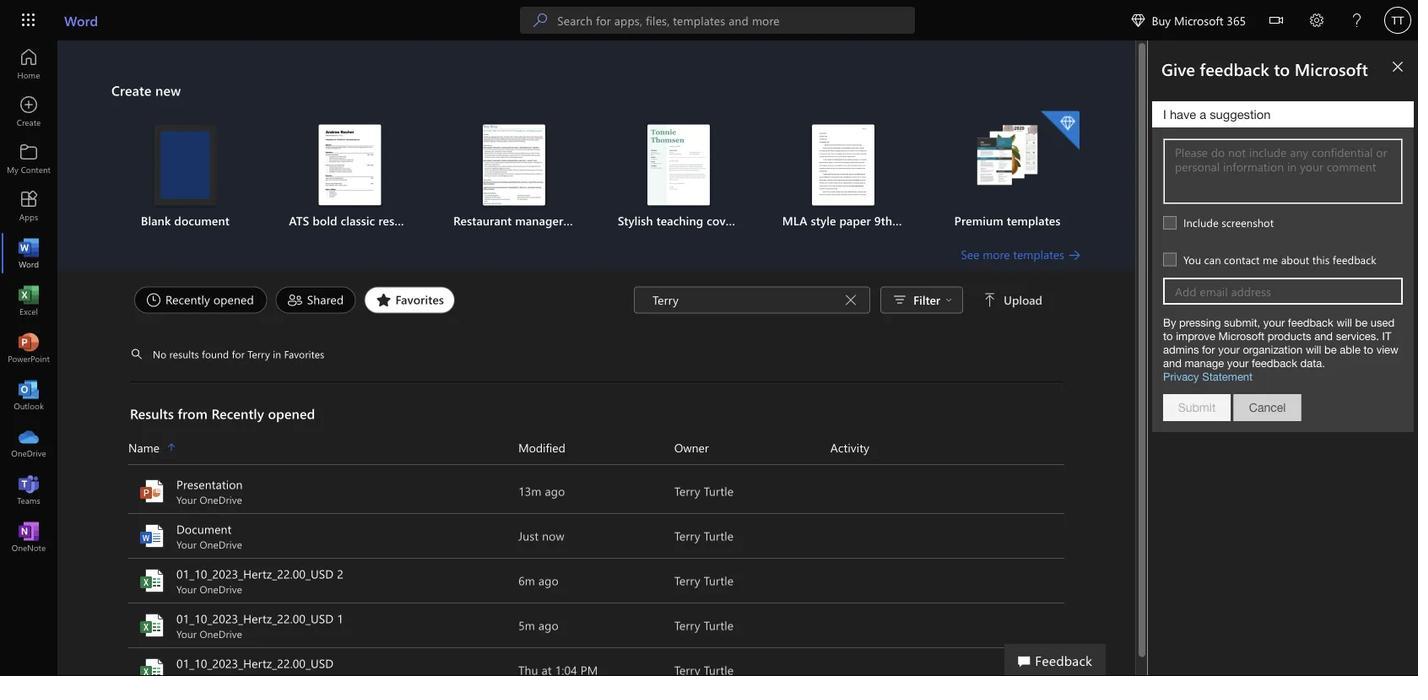Task type: vqa. For each thing, say whether or not it's contained in the screenshot.


Task type: describe. For each thing, give the bounding box(es) containing it.
turtle for 5m ago
[[704, 618, 734, 633]]

premium templates diamond image
[[1041, 111, 1080, 150]]

apps image
[[20, 198, 37, 214]]

style
[[811, 213, 836, 228]]

see
[[961, 247, 980, 262]]

presentation your onedrive
[[176, 477, 243, 507]]

list containing blank document
[[111, 109, 1082, 246]]

0 horizontal spatial excel image
[[20, 292, 37, 309]]

home image
[[20, 56, 37, 73]]

ats bold classic resume element
[[278, 125, 422, 229]]

terry turtle for 6m ago
[[675, 573, 734, 589]]

0 horizontal spatial powerpoint image
[[20, 339, 37, 356]]

2 give feedback to microsoft region from the left
[[1148, 41, 1419, 676]]

restaurant manager resume element
[[442, 125, 607, 229]]

just
[[519, 528, 539, 544]]

buy
[[1152, 12, 1171, 28]]

feedback button
[[1005, 644, 1106, 676]]

filter 
[[914, 292, 953, 308]]

stylish
[[618, 213, 653, 228]]

letter
[[740, 213, 769, 228]]

opened inside tab
[[213, 292, 254, 307]]

01_10_2023_hertz_22.00_usd link
[[128, 649, 1065, 676]]

tt button
[[1378, 0, 1419, 41]]

favorites inside status
[[284, 347, 325, 361]]

onedrive inside 01_10_2023_hertz_22.00_usd 1 your onedrive
[[200, 627, 242, 641]]

blank document
[[141, 213, 230, 228]]

your inside 01_10_2023_hertz_22.00_usd 1 your onedrive
[[176, 627, 197, 641]]

terry for 6m ago
[[675, 573, 701, 589]]

results
[[169, 347, 199, 361]]

found
[[202, 347, 229, 361]]

no results found for terry in favorites status
[[144, 347, 325, 365]]

restaurant manager resume image
[[483, 125, 546, 206]]

turtle for 13m ago
[[704, 483, 734, 499]]


[[1132, 14, 1145, 27]]

5m
[[519, 618, 535, 633]]

word banner
[[0, 0, 1419, 43]]

paper
[[840, 213, 871, 228]]

edition
[[896, 213, 935, 228]]

13m
[[519, 483, 542, 499]]

manager
[[515, 213, 564, 228]]

word
[[64, 11, 98, 29]]

modified button
[[519, 438, 675, 458]]

cover
[[707, 213, 737, 228]]

premium templates element
[[936, 111, 1080, 229]]

restaurant manager resume
[[454, 213, 607, 228]]

feedback
[[1200, 57, 1270, 80]]

shared element
[[276, 287, 356, 314]]

to
[[1274, 57, 1290, 80]]

excel image inside name 01_10_2023_hertz_22.00_usd cell
[[138, 657, 166, 676]]

terry turtle for 5m ago
[[675, 618, 734, 633]]

onenote image
[[20, 529, 37, 545]]

01_10_2023_hertz_22.00_usd for 01_10_2023_hertz_22.00_usd 2
[[176, 566, 334, 582]]

01_10_2023_hertz_22.00_usd inside cell
[[176, 656, 334, 671]]

Filter by keyword text field
[[651, 292, 839, 309]]

01_10_2023_hertz_22.00_usd 2 your onedrive
[[176, 566, 344, 596]]

resume inside the ats bold classic resume "element"
[[379, 213, 418, 228]]

microsoft inside "word" banner
[[1175, 12, 1224, 28]]

give
[[1162, 57, 1196, 80]]

owner button
[[675, 438, 831, 458]]

turtle for just now
[[704, 528, 734, 544]]

no results found for terry in favorites
[[153, 347, 325, 361]]

tt
[[1392, 14, 1405, 27]]

 upload
[[984, 292, 1043, 308]]

premium
[[955, 213, 1004, 228]]

results from recently opened
[[130, 404, 315, 423]]


[[1270, 14, 1284, 27]]

outlook image
[[20, 387, 37, 404]]

recently inside tab
[[166, 292, 210, 307]]

shared tab
[[272, 287, 360, 314]]

terry turtle for 13m ago
[[675, 483, 734, 499]]

more
[[983, 247, 1010, 262]]

name document cell
[[128, 521, 519, 551]]

blank
[[141, 213, 171, 228]]

recently opened
[[166, 292, 254, 307]]

favorites tab
[[360, 287, 459, 314]]

resume inside restaurant manager resume "element"
[[567, 213, 607, 228]]

excel image for 01_10_2023_hertz_22.00_usd 2
[[138, 567, 166, 594]]

excel image for 01_10_2023_hertz_22.00_usd 1
[[138, 612, 166, 639]]

now
[[542, 528, 565, 544]]

9th
[[875, 213, 893, 228]]

ago for 6m ago
[[539, 573, 559, 589]]


[[984, 293, 997, 307]]

stylish teaching cover letter image
[[648, 125, 710, 206]]

ats bold classic resume image
[[319, 125, 381, 206]]

for
[[232, 347, 245, 361]]

0 horizontal spatial word image
[[20, 245, 37, 262]]

onedrive inside the 01_10_2023_hertz_22.00_usd 2 your onedrive
[[200, 583, 242, 596]]

 button
[[1256, 0, 1297, 43]]

teams image
[[20, 481, 37, 498]]

1 vertical spatial opened
[[268, 404, 315, 423]]

ats
[[289, 213, 309, 228]]

tab list containing recently opened
[[130, 287, 634, 314]]

activity
[[831, 440, 870, 456]]

recently opened tab
[[130, 287, 272, 314]]

blank document element
[[113, 125, 257, 229]]



Task type: locate. For each thing, give the bounding box(es) containing it.
ago
[[545, 483, 565, 499], [539, 573, 559, 589], [539, 618, 559, 633]]

1 your from the top
[[176, 493, 197, 507]]

give feedback to microsoft
[[1162, 57, 1369, 80]]

onedrive down document
[[200, 538, 242, 551]]

displaying 5 out of 5 files. status
[[634, 287, 1046, 314]]

ago right 13m
[[545, 483, 565, 499]]

templates
[[1007, 213, 1061, 228], [1014, 247, 1065, 262]]

presentation
[[176, 477, 243, 492]]

0 vertical spatial word image
[[20, 245, 37, 262]]

document
[[176, 521, 232, 537]]

1 01_10_2023_hertz_22.00_usd from the top
[[176, 566, 334, 582]]

1 vertical spatial favorites
[[284, 347, 325, 361]]

filter
[[914, 292, 941, 308]]

1 horizontal spatial recently
[[212, 404, 264, 423]]

in
[[273, 347, 281, 361]]

terry for 5m ago
[[675, 618, 701, 633]]

2 vertical spatial 01_10_2023_hertz_22.00_usd
[[176, 656, 334, 671]]

0 vertical spatial powerpoint image
[[20, 339, 37, 356]]

1 horizontal spatial word image
[[138, 523, 166, 550]]

premium templates
[[955, 213, 1061, 228]]

powerpoint image
[[20, 339, 37, 356], [138, 478, 166, 505]]

microsoft left "365"
[[1175, 12, 1224, 28]]

0 vertical spatial microsoft
[[1175, 12, 1224, 28]]

1 vertical spatial recently
[[212, 404, 264, 423]]

activity, column 4 of 4 column header
[[831, 438, 1065, 458]]

4 terry turtle from the top
[[675, 618, 734, 633]]

name 01_10_2023_hertz_22.00_usd cell
[[128, 655, 519, 676]]

0 horizontal spatial resume
[[379, 213, 418, 228]]

premium templates image
[[977, 125, 1039, 187]]

3 turtle from the top
[[704, 573, 734, 589]]

2 excel image from the top
[[138, 612, 166, 639]]

 buy microsoft 365
[[1132, 12, 1246, 28]]

main content containing create new
[[57, 41, 1136, 676]]

1 vertical spatial templates
[[1014, 247, 1065, 262]]

name 01_10_2023_hertz_22.00_usd 2 cell
[[128, 566, 519, 596]]

word image
[[20, 245, 37, 262], [138, 523, 166, 550]]

just now
[[519, 528, 565, 544]]

365
[[1227, 12, 1246, 28]]

6m ago
[[519, 573, 559, 589]]

powerpoint image inside name presentation cell
[[138, 478, 166, 505]]

0 vertical spatial recently
[[166, 292, 210, 307]]

recently
[[166, 292, 210, 307], [212, 404, 264, 423]]

mla style paper 9th edition
[[783, 213, 935, 228]]

01_10_2023_hertz_22.00_usd inside 01_10_2023_hertz_22.00_usd 1 your onedrive
[[176, 611, 334, 627]]

4 onedrive from the top
[[200, 627, 242, 641]]

results
[[130, 404, 174, 423]]

ats bold classic resume
[[289, 213, 418, 228]]

1 horizontal spatial excel image
[[138, 657, 166, 676]]

document your onedrive
[[176, 521, 242, 551]]

your inside the 01_10_2023_hertz_22.00_usd 2 your onedrive
[[176, 583, 197, 596]]

microsoft inside region
[[1295, 57, 1369, 80]]

modified
[[519, 440, 566, 456]]

terry for just now
[[675, 528, 701, 544]]

1 give feedback to microsoft region from the left
[[1098, 41, 1419, 676]]

your
[[176, 493, 197, 507], [176, 538, 197, 551], [176, 583, 197, 596], [176, 627, 197, 641]]

0 vertical spatial templates
[[1007, 213, 1061, 228]]

1 horizontal spatial microsoft
[[1295, 57, 1369, 80]]

templates inside button
[[1014, 247, 1065, 262]]

powerpoint image up outlook "image"
[[20, 339, 37, 356]]

01_10_2023_hertz_22.00_usd down 01_10_2023_hertz_22.00_usd 1 your onedrive
[[176, 656, 334, 671]]

2 your from the top
[[176, 538, 197, 551]]

document
[[174, 213, 230, 228]]

2 01_10_2023_hertz_22.00_usd from the top
[[176, 611, 334, 627]]

ago right the 6m
[[539, 573, 559, 589]]

0 vertical spatial excel image
[[20, 292, 37, 309]]

0 vertical spatial opened
[[213, 292, 254, 307]]

your inside presentation your onedrive
[[176, 493, 197, 507]]

0 vertical spatial ago
[[545, 483, 565, 499]]

see more templates button
[[961, 246, 1082, 263]]


[[946, 297, 953, 304]]

shared
[[307, 292, 344, 307]]

1 turtle from the top
[[704, 483, 734, 499]]

create new
[[111, 81, 181, 99]]

1
[[337, 611, 344, 627]]

01_10_2023_hertz_22.00_usd 1 your onedrive
[[176, 611, 344, 641]]

Search box. Suggestions appear as you type. search field
[[557, 7, 916, 34]]

recently right from at the bottom
[[212, 404, 264, 423]]

terry turtle
[[675, 483, 734, 499], [675, 528, 734, 544], [675, 573, 734, 589], [675, 618, 734, 633]]

bold
[[313, 213, 338, 228]]

mla style paper 9th edition image
[[812, 125, 875, 206]]

restaurant
[[454, 213, 512, 228]]

1 horizontal spatial favorites
[[396, 292, 444, 307]]

excel image
[[20, 292, 37, 309], [138, 657, 166, 676]]

my content image
[[20, 150, 37, 167]]

favorites element
[[364, 287, 455, 314]]

6m
[[519, 573, 535, 589]]

word image left document
[[138, 523, 166, 550]]

ago for 13m ago
[[545, 483, 565, 499]]

1 vertical spatial excel image
[[138, 612, 166, 639]]

create image
[[20, 103, 37, 120]]

word image down apps icon
[[20, 245, 37, 262]]

word image inside name document cell
[[138, 523, 166, 550]]

name presentation cell
[[128, 476, 519, 507]]

powerpoint image down name
[[138, 478, 166, 505]]

mla style paper 9th edition element
[[771, 125, 935, 229]]

name button
[[128, 438, 519, 458]]

01_10_2023_hertz_22.00_usd for 01_10_2023_hertz_22.00_usd 1
[[176, 611, 334, 627]]

main content
[[57, 41, 1136, 676]]

onedrive image
[[20, 434, 37, 451]]

tab list
[[130, 287, 634, 314]]

1 vertical spatial ago
[[539, 573, 559, 589]]

recently up 'results'
[[166, 292, 210, 307]]

opened up for
[[213, 292, 254, 307]]

turtle for 6m ago
[[704, 573, 734, 589]]

1 excel image from the top
[[138, 567, 166, 594]]

none search field inside "word" banner
[[520, 7, 916, 34]]

microsoft right to
[[1295, 57, 1369, 80]]

stylish teaching cover letter
[[618, 213, 769, 228]]

name
[[128, 440, 160, 456]]

1 horizontal spatial powerpoint image
[[138, 478, 166, 505]]

0 horizontal spatial opened
[[213, 292, 254, 307]]

stylish teaching cover letter element
[[607, 125, 769, 229]]

3 onedrive from the top
[[200, 583, 242, 596]]

3 terry turtle from the top
[[675, 573, 734, 589]]

01_10_2023_hertz_22.00_usd down the 01_10_2023_hertz_22.00_usd 2 your onedrive
[[176, 611, 334, 627]]

2 terry turtle from the top
[[675, 528, 734, 544]]

01_10_2023_hertz_22.00_usd
[[176, 566, 334, 582], [176, 611, 334, 627], [176, 656, 334, 671]]

row
[[128, 438, 1065, 465]]

3 your from the top
[[176, 583, 197, 596]]

0 vertical spatial 01_10_2023_hertz_22.00_usd
[[176, 566, 334, 582]]

turtle
[[704, 483, 734, 499], [704, 528, 734, 544], [704, 573, 734, 589], [704, 618, 734, 633]]

templates right more
[[1014, 247, 1065, 262]]

2 turtle from the top
[[704, 528, 734, 544]]

ago for 5m ago
[[539, 618, 559, 633]]

new
[[155, 81, 181, 99]]

onedrive inside document your onedrive
[[200, 538, 242, 551]]

0 vertical spatial favorites
[[396, 292, 444, 307]]

name 01_10_2023_hertz_22.00_usd 1 cell
[[128, 611, 519, 641]]

5m ago
[[519, 618, 559, 633]]

templates up see more templates button
[[1007, 213, 1061, 228]]

13m ago
[[519, 483, 565, 499]]

0 horizontal spatial microsoft
[[1175, 12, 1224, 28]]

create
[[111, 81, 152, 99]]

1 resume from the left
[[379, 213, 418, 228]]

terry turtle for just now
[[675, 528, 734, 544]]

1 terry turtle from the top
[[675, 483, 734, 499]]

feedback
[[1035, 651, 1093, 669]]

terry
[[248, 347, 270, 361], [675, 483, 701, 499], [675, 528, 701, 544], [675, 573, 701, 589], [675, 618, 701, 633]]

onedrive inside presentation your onedrive
[[200, 493, 242, 507]]

2
[[337, 566, 344, 582]]

3 01_10_2023_hertz_22.00_usd from the top
[[176, 656, 334, 671]]

resume right classic
[[379, 213, 418, 228]]

01_10_2023_hertz_22.00_usd inside the 01_10_2023_hertz_22.00_usd 2 your onedrive
[[176, 566, 334, 582]]

1 horizontal spatial opened
[[268, 404, 315, 423]]

1 vertical spatial excel image
[[138, 657, 166, 676]]

0 vertical spatial excel image
[[138, 567, 166, 594]]

1 vertical spatial 01_10_2023_hertz_22.00_usd
[[176, 611, 334, 627]]

0 horizontal spatial recently
[[166, 292, 210, 307]]

01_10_2023_hertz_22.00_usd up 01_10_2023_hertz_22.00_usd 1 your onedrive
[[176, 566, 334, 582]]

terry for 13m ago
[[675, 483, 701, 499]]

1 onedrive from the top
[[200, 493, 242, 507]]

give feedback to microsoft region
[[1098, 41, 1419, 676], [1148, 41, 1419, 676]]

1 vertical spatial powerpoint image
[[138, 478, 166, 505]]

None search field
[[520, 7, 916, 34]]

list
[[111, 109, 1082, 246]]

row containing name
[[128, 438, 1065, 465]]

opened
[[213, 292, 254, 307], [268, 404, 315, 423]]

2 vertical spatial ago
[[539, 618, 559, 633]]

recently opened element
[[134, 287, 267, 314]]

classic
[[341, 213, 375, 228]]

0 horizontal spatial favorites
[[284, 347, 325, 361]]

favorites
[[396, 292, 444, 307], [284, 347, 325, 361]]

your inside document your onedrive
[[176, 538, 197, 551]]

2 onedrive from the top
[[200, 538, 242, 551]]

4 turtle from the top
[[704, 618, 734, 633]]

1 horizontal spatial resume
[[567, 213, 607, 228]]

onedrive
[[200, 493, 242, 507], [200, 538, 242, 551], [200, 583, 242, 596], [200, 627, 242, 641]]

onedrive up 01_10_2023_hertz_22.00_usd 1 your onedrive
[[200, 583, 242, 596]]

teaching
[[657, 213, 704, 228]]

mla
[[783, 213, 808, 228]]

excel image inside name 01_10_2023_hertz_22.00_usd 2 cell
[[138, 567, 166, 594]]

ago right 5m
[[539, 618, 559, 633]]

no
[[153, 347, 167, 361]]

1 vertical spatial word image
[[138, 523, 166, 550]]

microsoft
[[1175, 12, 1224, 28], [1295, 57, 1369, 80]]

opened up name button on the bottom left of the page
[[268, 404, 315, 423]]

from
[[178, 404, 208, 423]]

favorites inside 'tab'
[[396, 292, 444, 307]]

see more templates
[[961, 247, 1065, 262]]

resume
[[379, 213, 418, 228], [567, 213, 607, 228]]

onedrive down the 01_10_2023_hertz_22.00_usd 2 your onedrive
[[200, 627, 242, 641]]

2 resume from the left
[[567, 213, 607, 228]]

excel image inside the name 01_10_2023_hertz_22.00_usd 1 cell
[[138, 612, 166, 639]]

4 your from the top
[[176, 627, 197, 641]]

terry inside no results found for terry in favorites status
[[248, 347, 270, 361]]

excel image
[[138, 567, 166, 594], [138, 612, 166, 639]]

owner
[[675, 440, 709, 456]]

onedrive down the presentation
[[200, 493, 242, 507]]

upload
[[1004, 292, 1043, 308]]

resume right manager
[[567, 213, 607, 228]]

1 vertical spatial microsoft
[[1295, 57, 1369, 80]]

navigation
[[0, 41, 57, 561]]



